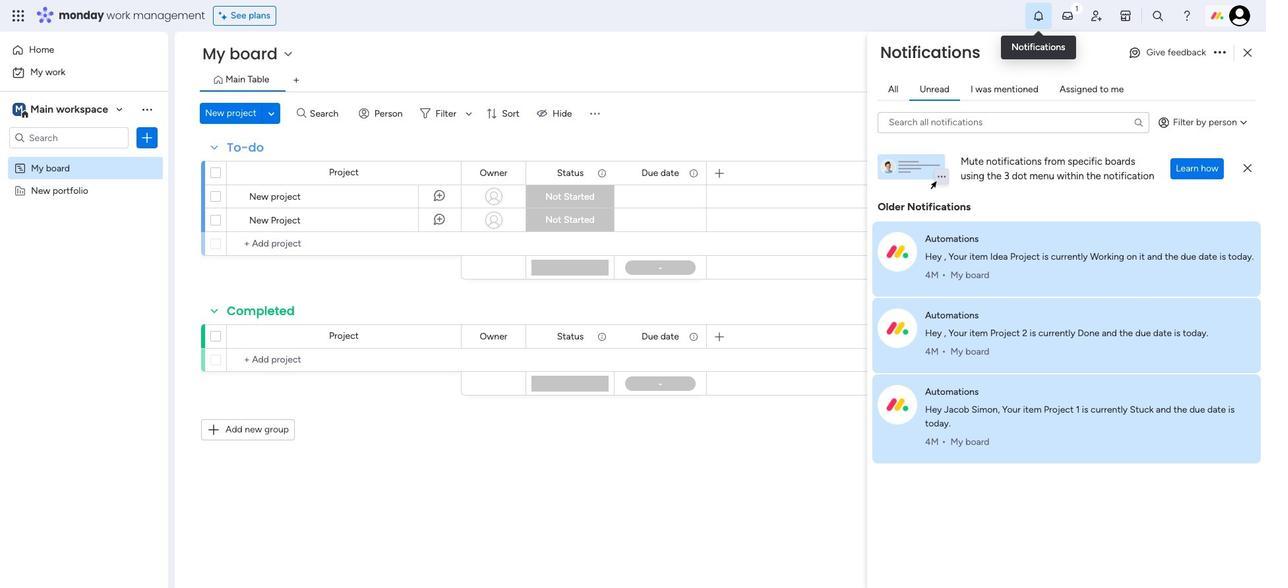 Task type: describe. For each thing, give the bounding box(es) containing it.
give feedback image
[[1128, 46, 1141, 59]]

see plans image
[[219, 9, 231, 23]]

2 vertical spatial option
[[0, 156, 168, 159]]

add view image
[[294, 75, 299, 85]]

3 automations image from the top
[[878, 385, 917, 424]]

search image
[[1134, 117, 1144, 128]]

workspace image
[[13, 102, 26, 117]]

Search field
[[306, 104, 346, 123]]

1 vertical spatial option
[[8, 62, 160, 83]]

collapse image
[[1226, 108, 1237, 119]]

Search all notifications search field
[[878, 112, 1149, 133]]

menu image
[[588, 107, 601, 120]]

v2 search image
[[297, 106, 306, 121]]

1 image
[[1071, 1, 1083, 15]]

2 automations image from the top
[[878, 308, 917, 348]]

1 vertical spatial jacob simon image
[[1133, 45, 1150, 63]]

search everything image
[[1151, 9, 1164, 22]]

0 vertical spatial jacob simon image
[[1229, 5, 1250, 26]]

monday marketplace image
[[1119, 9, 1132, 22]]



Task type: locate. For each thing, give the bounding box(es) containing it.
update feed image
[[1061, 9, 1074, 22]]

select product image
[[12, 9, 25, 22]]

None field
[[224, 139, 267, 156], [476, 166, 511, 180], [554, 166, 587, 180], [638, 166, 682, 180], [224, 303, 298, 320], [476, 329, 511, 344], [554, 329, 587, 344], [638, 329, 682, 344], [224, 139, 267, 156], [476, 166, 511, 180], [554, 166, 587, 180], [638, 166, 682, 180], [224, 303, 298, 320], [476, 329, 511, 344], [554, 329, 587, 344], [638, 329, 682, 344]]

2 vertical spatial automations image
[[878, 385, 917, 424]]

automations image
[[878, 232, 917, 271], [878, 308, 917, 348], [878, 385, 917, 424]]

workspace options image
[[140, 103, 154, 116]]

angle down image
[[268, 108, 275, 118]]

tab
[[286, 70, 307, 91]]

invite members image
[[1090, 9, 1103, 22]]

options image
[[1214, 49, 1226, 57]]

0 vertical spatial option
[[8, 40, 160, 61]]

None search field
[[878, 112, 1149, 133]]

0 vertical spatial automations image
[[878, 232, 917, 271]]

arrow down image
[[461, 106, 477, 121]]

dialog
[[867, 32, 1266, 588]]

jacob simon image
[[1229, 5, 1250, 26], [1133, 45, 1150, 63]]

column information image
[[597, 168, 607, 178], [688, 168, 699, 178], [597, 331, 607, 342], [688, 331, 699, 342]]

option
[[8, 40, 160, 61], [8, 62, 160, 83], [0, 156, 168, 159]]

workspace selection element
[[13, 102, 110, 119]]

options image
[[140, 131, 154, 144]]

0 horizontal spatial jacob simon image
[[1133, 45, 1150, 63]]

1 horizontal spatial jacob simon image
[[1229, 5, 1250, 26]]

1 vertical spatial automations image
[[878, 308, 917, 348]]

help image
[[1180, 9, 1193, 22]]

1 automations image from the top
[[878, 232, 917, 271]]

tab list
[[200, 70, 1240, 92]]

list box
[[0, 154, 168, 379]]

Search in workspace field
[[28, 130, 110, 145]]

notifications image
[[1032, 9, 1045, 22]]



Task type: vqa. For each thing, say whether or not it's contained in the screenshot.
Help icon
yes



